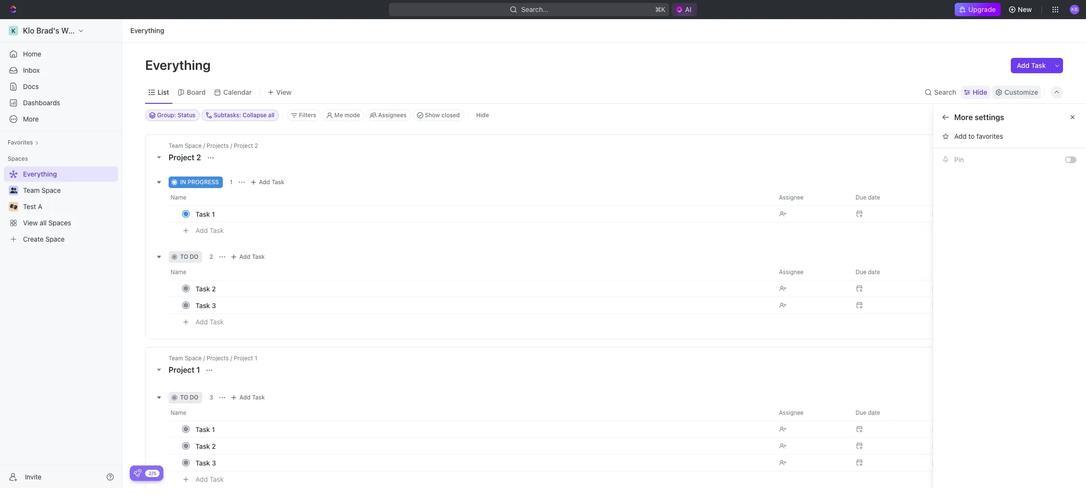 Task type: vqa. For each thing, say whether or not it's contained in the screenshot.
Reduce
no



Task type: describe. For each thing, give the bounding box(es) containing it.
customize list
[[943, 113, 997, 122]]

view all spaces link
[[4, 216, 116, 231]]

view all spaces
[[23, 219, 71, 227]]

more for more
[[23, 115, 39, 123]]

ai button
[[672, 3, 697, 16]]

a
[[38, 203, 42, 211]]

priority for 3
[[932, 410, 952, 417]]

all inside tree
[[40, 219, 47, 227]]

project 1
[[169, 366, 202, 375]]

task 2 link
[[193, 282, 771, 296]]

closed
[[442, 112, 460, 119]]

2 task 3 link from the top
[[193, 456, 771, 470]]

everything for everything link to the right
[[130, 26, 164, 34]]

customize for customize list
[[943, 113, 981, 122]]

docs
[[23, 82, 39, 91]]

to for 2
[[180, 253, 188, 261]]

list link
[[156, 86, 169, 99]]

settings
[[975, 113, 1004, 122]]

kb
[[1071, 6, 1078, 12]]

priority for 1
[[932, 194, 952, 201]]

1 for project 1
[[196, 366, 200, 375]]

tree inside sidebar 'navigation'
[[4, 167, 118, 247]]

1 horizontal spatial everything link
[[128, 25, 167, 36]]

board link
[[185, 86, 206, 99]]

onboarding checklist button image
[[134, 470, 141, 478]]

1 vertical spatial everything link
[[4, 167, 116, 182]]

new button
[[1005, 2, 1038, 17]]

space for team space / projects / project 2
[[185, 142, 202, 149]]

3 name from the top
[[171, 410, 186, 417]]

3 assignee from the top
[[779, 410, 804, 417]]

space for create space
[[45, 235, 65, 243]]

date for 1
[[868, 194, 880, 201]]

favorites
[[8, 139, 33, 146]]

hide inside dropdown button
[[973, 88, 987, 96]]

favorites button
[[4, 137, 43, 149]]

me mode button
[[322, 110, 364, 121]]

mode
[[344, 112, 360, 119]]

invite
[[25, 473, 42, 481]]

subtasks: collapse all
[[214, 112, 275, 119]]

customize button
[[992, 86, 1041, 99]]

2/5
[[149, 471, 156, 476]]

create space
[[23, 235, 65, 243]]

klo brad's workspace
[[23, 26, 101, 35]]

2 for ‎task 2
[[212, 442, 216, 451]]

team space / projects / project 1
[[169, 355, 257, 362]]

project 2
[[169, 153, 203, 162]]

more for more settings
[[954, 113, 973, 122]]

space for team space / projects / project 1
[[185, 355, 202, 362]]

do for 3
[[190, 394, 198, 402]]

everything for bottom everything link
[[23, 170, 57, 178]]

group:
[[157, 112, 176, 119]]

task 1
[[195, 210, 215, 218]]

board
[[187, 88, 206, 96]]

assignees
[[378, 112, 407, 119]]

more settings
[[954, 113, 1004, 122]]

search
[[934, 88, 956, 96]]

team for project 2
[[169, 142, 183, 149]]

k
[[11, 27, 15, 34]]

⌘k
[[655, 5, 665, 13]]

to do for 3
[[180, 394, 198, 402]]

task 1 link
[[193, 207, 771, 221]]

view button
[[264, 86, 295, 99]]

due date button for 2
[[850, 265, 927, 280]]

list up favorites on the right top of the page
[[983, 113, 997, 122]]

hide button
[[961, 86, 990, 99]]

ai
[[685, 5, 692, 13]]

team space
[[23, 186, 61, 195]]

show closed
[[425, 112, 460, 119]]

1 vertical spatial 3
[[209, 394, 213, 402]]

kb button
[[1067, 2, 1082, 17]]

date for 3
[[868, 410, 880, 417]]

test a
[[23, 203, 42, 211]]

hide button
[[472, 110, 493, 121]]

favorites
[[977, 132, 1003, 140]]

1 vertical spatial everything
[[145, 57, 214, 73]]

list options button
[[939, 148, 1080, 163]]

more button
[[4, 112, 118, 127]]

team for project 1
[[169, 355, 183, 362]]

dashboards
[[23, 99, 60, 107]]

show
[[425, 112, 440, 119]]

inbox
[[23, 66, 40, 74]]

home link
[[4, 46, 118, 62]]

3 name button from the top
[[169, 406, 773, 421]]

test
[[23, 203, 36, 211]]

upgrade link
[[955, 3, 1001, 16]]

show closed button
[[413, 110, 464, 121]]

priority button for 2
[[927, 265, 1003, 280]]

1 name button from the top
[[169, 190, 773, 206]]

view button
[[264, 81, 295, 103]]

task 3 for first task 3 link from the bottom of the page
[[195, 459, 216, 467]]

3 for first task 3 link from the bottom of the page
[[212, 459, 216, 467]]

‎task 2
[[195, 442, 216, 451]]

upgrade
[[968, 5, 996, 13]]

due for 1
[[856, 194, 867, 201]]

user group image
[[10, 188, 17, 194]]

sidebar navigation
[[0, 19, 124, 489]]

me
[[334, 112, 343, 119]]

list options
[[954, 151, 990, 160]]



Task type: locate. For each thing, give the bounding box(es) containing it.
name
[[171, 194, 186, 201], [171, 269, 186, 276], [171, 410, 186, 417]]

view for view
[[276, 88, 292, 96]]

0 vertical spatial assignee button
[[773, 190, 850, 206]]

list left options
[[954, 151, 965, 160]]

1 task 3 from the top
[[195, 302, 216, 310]]

onboarding checklist button element
[[134, 470, 141, 478]]

name button up task 2 link
[[169, 265, 773, 280]]

team inside team space link
[[23, 186, 40, 195]]

‎task inside ‎task 2 link
[[195, 442, 210, 451]]

projects for project 1
[[207, 355, 229, 362]]

0 vertical spatial task 3 link
[[193, 299, 771, 313]]

space up 'project 2'
[[185, 142, 202, 149]]

‎task 1 link
[[193, 423, 771, 437]]

list inside button
[[954, 151, 965, 160]]

2 for task 2
[[212, 285, 216, 293]]

to for 3
[[180, 394, 188, 402]]

0 vertical spatial view
[[276, 88, 292, 96]]

0 horizontal spatial everything link
[[4, 167, 116, 182]]

hide up more settings
[[973, 88, 987, 96]]

spaces up create space link at the left of the page
[[48, 219, 71, 227]]

1 projects from the top
[[207, 142, 229, 149]]

tree containing everything
[[4, 167, 118, 247]]

due date for 3
[[856, 410, 880, 417]]

in progress
[[180, 179, 219, 186]]

0 vertical spatial to
[[969, 132, 975, 140]]

task 3 for first task 3 link from the top
[[195, 302, 216, 310]]

1 due date button from the top
[[850, 190, 927, 206]]

do for 2
[[190, 253, 198, 261]]

customize up add to favorites
[[943, 113, 981, 122]]

0 vertical spatial name button
[[169, 190, 773, 206]]

1 vertical spatial task 3 link
[[193, 456, 771, 470]]

list
[[158, 88, 169, 96], [983, 113, 997, 122], [954, 132, 965, 140], [954, 151, 965, 160]]

0 vertical spatial name
[[171, 194, 186, 201]]

1 to do from the top
[[180, 253, 198, 261]]

1 priority from the top
[[932, 194, 952, 201]]

0 horizontal spatial spaces
[[8, 155, 28, 162]]

‎task 2 link
[[193, 440, 771, 453]]

1 due from the top
[[856, 194, 867, 201]]

assignee button for 1
[[773, 190, 850, 206]]

0 vertical spatial team
[[169, 142, 183, 149]]

to do
[[180, 253, 198, 261], [180, 394, 198, 402]]

collapse
[[243, 112, 267, 119]]

add inside button
[[954, 132, 967, 140]]

priority button for 3
[[927, 406, 1003, 421]]

3 down task 2
[[212, 302, 216, 310]]

0 horizontal spatial view
[[23, 219, 38, 227]]

3 priority from the top
[[932, 410, 952, 417]]

workspace
[[61, 26, 101, 35]]

2 vertical spatial assignee button
[[773, 406, 850, 421]]

tree
[[4, 167, 118, 247]]

view inside tree
[[23, 219, 38, 227]]

to do up task 2
[[180, 253, 198, 261]]

docs link
[[4, 79, 118, 94]]

add
[[1017, 61, 1030, 69], [954, 132, 967, 140], [259, 179, 270, 186], [195, 226, 208, 235], [239, 253, 250, 261], [195, 318, 208, 326], [239, 394, 251, 402], [195, 476, 208, 484]]

2 vertical spatial 3
[[212, 459, 216, 467]]

brad's
[[36, 26, 59, 35]]

0 vertical spatial 3
[[212, 302, 216, 310]]

more
[[954, 113, 973, 122], [23, 115, 39, 123]]

‎task up ‎task 2
[[195, 426, 210, 434]]

1 date from the top
[[868, 194, 880, 201]]

add to favorites
[[954, 132, 1003, 140]]

2 vertical spatial due date button
[[850, 406, 927, 421]]

view up filters dropdown button
[[276, 88, 292, 96]]

to do down project 1
[[180, 394, 198, 402]]

‎task 1
[[195, 426, 215, 434]]

projects for project 2
[[207, 142, 229, 149]]

assignee button for 2
[[773, 265, 850, 280]]

1 ‎task from the top
[[195, 426, 210, 434]]

subtasks:
[[214, 112, 241, 119]]

1 vertical spatial to
[[180, 253, 188, 261]]

2 due from the top
[[856, 269, 867, 276]]

1 due date from the top
[[856, 194, 880, 201]]

2 vertical spatial priority button
[[927, 406, 1003, 421]]

0 vertical spatial date
[[868, 194, 880, 201]]

assignee for 1
[[779, 194, 804, 201]]

spaces inside tree
[[48, 219, 71, 227]]

space down "view all spaces" link
[[45, 235, 65, 243]]

more down dashboards at top left
[[23, 115, 39, 123]]

team up 'project 2'
[[169, 142, 183, 149]]

priority for 2
[[932, 269, 952, 276]]

more up add to favorites
[[954, 113, 973, 122]]

task inside task 2 link
[[195, 285, 210, 293]]

space
[[185, 142, 202, 149], [41, 186, 61, 195], [45, 235, 65, 243], [185, 355, 202, 362]]

task 3 link down task 2 link
[[193, 299, 771, 313]]

3 priority button from the top
[[927, 406, 1003, 421]]

2 priority button from the top
[[927, 265, 1003, 280]]

search button
[[922, 86, 959, 99]]

task 2
[[195, 285, 216, 293]]

1 priority button from the top
[[927, 190, 1003, 206]]

3 up ‎task 1
[[209, 394, 213, 402]]

1 vertical spatial name button
[[169, 265, 773, 280]]

do down project 1
[[190, 394, 198, 402]]

1 do from the top
[[190, 253, 198, 261]]

space up a
[[41, 186, 61, 195]]

assignee button
[[773, 190, 850, 206], [773, 265, 850, 280], [773, 406, 850, 421]]

due date button for 1
[[850, 190, 927, 206]]

0 vertical spatial to do
[[180, 253, 198, 261]]

test a link
[[23, 199, 116, 215]]

calendar link
[[221, 86, 252, 99]]

2 assignee from the top
[[779, 269, 804, 276]]

0 vertical spatial due date button
[[850, 190, 927, 206]]

3 date from the top
[[868, 410, 880, 417]]

2 due date button from the top
[[850, 265, 927, 280]]

‎task for ‎task 2
[[195, 442, 210, 451]]

create space link
[[4, 232, 116, 247]]

0 vertical spatial priority
[[932, 194, 952, 201]]

in
[[180, 179, 186, 186]]

due date button for 3
[[850, 406, 927, 421]]

everything inside tree
[[23, 170, 57, 178]]

space for team space
[[41, 186, 61, 195]]

2 date from the top
[[868, 269, 880, 276]]

hide right closed in the left top of the page
[[476, 112, 489, 119]]

task 3 link
[[193, 299, 771, 313], [193, 456, 771, 470]]

0 vertical spatial hide
[[973, 88, 987, 96]]

0 vertical spatial due
[[856, 194, 867, 201]]

all right collapse
[[268, 112, 275, 119]]

1 vertical spatial assignee
[[779, 269, 804, 276]]

2 to do from the top
[[180, 394, 198, 402]]

space up project 1
[[185, 355, 202, 362]]

2 vertical spatial name button
[[169, 406, 773, 421]]

to inside button
[[969, 132, 975, 140]]

do
[[190, 253, 198, 261], [190, 394, 198, 402]]

2 vertical spatial due date
[[856, 410, 880, 417]]

2 name button from the top
[[169, 265, 773, 280]]

team up test a
[[23, 186, 40, 195]]

2 for project 2
[[196, 153, 201, 162]]

1 vertical spatial date
[[868, 269, 880, 276]]

add task button
[[1011, 58, 1052, 73], [248, 177, 288, 188], [191, 225, 228, 237], [228, 252, 269, 263], [191, 317, 228, 328], [228, 392, 269, 404], [191, 474, 228, 486]]

team space / projects / project 2
[[169, 142, 258, 149]]

hide
[[973, 88, 987, 96], [476, 112, 489, 119]]

filters button
[[287, 110, 321, 121]]

due for 2
[[856, 269, 867, 276]]

filters
[[299, 112, 316, 119]]

1 vertical spatial priority
[[932, 269, 952, 276]]

1 horizontal spatial hide
[[973, 88, 987, 96]]

2 vertical spatial to
[[180, 394, 188, 402]]

0 vertical spatial customize
[[1005, 88, 1038, 96]]

create
[[23, 235, 44, 243]]

1 for ‎task 1
[[212, 426, 215, 434]]

2 due date from the top
[[856, 269, 880, 276]]

/
[[203, 142, 205, 149], [230, 142, 232, 149], [203, 355, 205, 362], [230, 355, 232, 362]]

3
[[212, 302, 216, 310], [209, 394, 213, 402], [212, 459, 216, 467]]

calendar
[[223, 88, 252, 96]]

klo
[[23, 26, 34, 35]]

2 vertical spatial everything
[[23, 170, 57, 178]]

team space link
[[23, 183, 116, 198]]

everything link
[[128, 25, 167, 36], [4, 167, 116, 182]]

‎task inside ‎task 1 link
[[195, 426, 210, 434]]

more inside dropdown button
[[23, 115, 39, 123]]

task 3 down ‎task 2
[[195, 459, 216, 467]]

0 vertical spatial everything
[[130, 26, 164, 34]]

space inside create space link
[[45, 235, 65, 243]]

priority button
[[927, 190, 1003, 206], [927, 265, 1003, 280], [927, 406, 1003, 421]]

0 vertical spatial projects
[[207, 142, 229, 149]]

3 due from the top
[[856, 410, 867, 417]]

customize for customize
[[1005, 88, 1038, 96]]

2 vertical spatial date
[[868, 410, 880, 417]]

1 assignee button from the top
[[773, 190, 850, 206]]

due date for 1
[[856, 194, 880, 201]]

1 vertical spatial priority button
[[927, 265, 1003, 280]]

1 vertical spatial ‎task
[[195, 442, 210, 451]]

project
[[234, 142, 253, 149], [169, 153, 195, 162], [234, 355, 253, 362], [169, 366, 195, 375]]

1 for task 1
[[212, 210, 215, 218]]

due for 3
[[856, 410, 867, 417]]

1 vertical spatial team
[[23, 186, 40, 195]]

0 vertical spatial do
[[190, 253, 198, 261]]

task inside task 1 link
[[195, 210, 210, 218]]

klo brad's workspace, , element
[[9, 26, 18, 35]]

1 vertical spatial customize
[[943, 113, 981, 122]]

0 horizontal spatial all
[[40, 219, 47, 227]]

search...
[[521, 5, 548, 13]]

team up project 1
[[169, 355, 183, 362]]

assignee for 2
[[779, 269, 804, 276]]

0 vertical spatial everything link
[[128, 25, 167, 36]]

customize inside button
[[1005, 88, 1038, 96]]

0 vertical spatial priority button
[[927, 190, 1003, 206]]

name button up task 1 link
[[169, 190, 773, 206]]

2 vertical spatial name
[[171, 410, 186, 417]]

all up create space
[[40, 219, 47, 227]]

due date for 2
[[856, 269, 880, 276]]

1 horizontal spatial all
[[268, 112, 275, 119]]

status
[[178, 112, 196, 119]]

2 vertical spatial team
[[169, 355, 183, 362]]

‎task
[[195, 426, 210, 434], [195, 442, 210, 451]]

2 ‎task from the top
[[195, 442, 210, 451]]

1 vertical spatial hide
[[476, 112, 489, 119]]

view down test
[[23, 219, 38, 227]]

due
[[856, 194, 867, 201], [856, 269, 867, 276], [856, 410, 867, 417]]

0 vertical spatial ‎task
[[195, 426, 210, 434]]

0 vertical spatial assignee
[[779, 194, 804, 201]]

3 down ‎task 2
[[212, 459, 216, 467]]

1 vertical spatial due date button
[[850, 265, 927, 280]]

0 horizontal spatial more
[[23, 115, 39, 123]]

inbox link
[[4, 63, 118, 78]]

everything
[[130, 26, 164, 34], [145, 57, 214, 73], [23, 170, 57, 178]]

0 vertical spatial due date
[[856, 194, 880, 201]]

spaces down favorites
[[8, 155, 28, 162]]

priority
[[932, 194, 952, 201], [932, 269, 952, 276], [932, 410, 952, 417]]

hide inside button
[[476, 112, 489, 119]]

task
[[1031, 61, 1046, 69], [272, 179, 284, 186], [195, 210, 210, 218], [210, 226, 224, 235], [252, 253, 265, 261], [195, 285, 210, 293], [195, 302, 210, 310], [210, 318, 224, 326], [252, 394, 265, 402], [195, 459, 210, 467], [210, 476, 224, 484]]

1 vertical spatial task 3
[[195, 459, 216, 467]]

0 horizontal spatial customize
[[943, 113, 981, 122]]

new
[[1018, 5, 1032, 13]]

projects
[[207, 142, 229, 149], [207, 355, 229, 362]]

2 vertical spatial due
[[856, 410, 867, 417]]

do up task 2
[[190, 253, 198, 261]]

space inside team space link
[[41, 186, 61, 195]]

3 due date from the top
[[856, 410, 880, 417]]

group: status
[[157, 112, 196, 119]]

Search tasks... text field
[[967, 108, 1063, 123]]

2
[[255, 142, 258, 149], [196, 153, 201, 162], [209, 253, 213, 261], [212, 285, 216, 293], [212, 442, 216, 451]]

1 vertical spatial due date
[[856, 269, 880, 276]]

1 vertical spatial to do
[[180, 394, 198, 402]]

date for 2
[[868, 269, 880, 276]]

1 vertical spatial projects
[[207, 355, 229, 362]]

1 name from the top
[[171, 194, 186, 201]]

2 priority from the top
[[932, 269, 952, 276]]

me mode
[[334, 112, 360, 119]]

name button
[[169, 190, 773, 206], [169, 265, 773, 280], [169, 406, 773, 421]]

options
[[967, 151, 990, 160]]

1 vertical spatial view
[[23, 219, 38, 227]]

hands asl interpreting image
[[10, 204, 17, 210]]

1 horizontal spatial view
[[276, 88, 292, 96]]

spaces
[[8, 155, 28, 162], [48, 219, 71, 227]]

1 assignee from the top
[[779, 194, 804, 201]]

assignee
[[779, 194, 804, 201], [779, 269, 804, 276], [779, 410, 804, 417]]

‎task for ‎task 1
[[195, 426, 210, 434]]

1 horizontal spatial spaces
[[48, 219, 71, 227]]

customize up search tasks... text box
[[1005, 88, 1038, 96]]

1 horizontal spatial more
[[954, 113, 973, 122]]

date
[[868, 194, 880, 201], [868, 269, 880, 276], [868, 410, 880, 417]]

0 horizontal spatial hide
[[476, 112, 489, 119]]

view inside button
[[276, 88, 292, 96]]

1 horizontal spatial customize
[[1005, 88, 1038, 96]]

1 task 3 link from the top
[[193, 299, 771, 313]]

1 vertical spatial assignee button
[[773, 265, 850, 280]]

2 vertical spatial priority
[[932, 410, 952, 417]]

2 do from the top
[[190, 394, 198, 402]]

2 vertical spatial assignee
[[779, 410, 804, 417]]

1 vertical spatial due
[[856, 269, 867, 276]]

3 assignee button from the top
[[773, 406, 850, 421]]

3 for first task 3 link from the top
[[212, 302, 216, 310]]

0 vertical spatial spaces
[[8, 155, 28, 162]]

list inside 'link'
[[158, 88, 169, 96]]

2 assignee button from the top
[[773, 265, 850, 280]]

1
[[230, 179, 233, 186], [212, 210, 215, 218], [255, 355, 257, 362], [196, 366, 200, 375], [212, 426, 215, 434]]

dashboards link
[[4, 95, 118, 111]]

2 name from the top
[[171, 269, 186, 276]]

task 3 link down ‎task 2 link
[[193, 456, 771, 470]]

‎task down ‎task 1
[[195, 442, 210, 451]]

0 vertical spatial task 3
[[195, 302, 216, 310]]

due date button
[[850, 190, 927, 206], [850, 265, 927, 280], [850, 406, 927, 421]]

home
[[23, 50, 41, 58]]

1 vertical spatial spaces
[[48, 219, 71, 227]]

name button up ‎task 1 link
[[169, 406, 773, 421]]

3 due date button from the top
[[850, 406, 927, 421]]

add to favorites button
[[939, 129, 1080, 144]]

assignees button
[[366, 110, 411, 121]]

priority button for 1
[[927, 190, 1003, 206]]

0 vertical spatial all
[[268, 112, 275, 119]]

team
[[169, 142, 183, 149], [23, 186, 40, 195], [169, 355, 183, 362]]

all
[[268, 112, 275, 119], [40, 219, 47, 227]]

1 vertical spatial all
[[40, 219, 47, 227]]

list down the customize list
[[954, 132, 965, 140]]

1 vertical spatial do
[[190, 394, 198, 402]]

task 3 down task 2
[[195, 302, 216, 310]]

due date
[[856, 194, 880, 201], [856, 269, 880, 276], [856, 410, 880, 417]]

2 task 3 from the top
[[195, 459, 216, 467]]

view for view all spaces
[[23, 219, 38, 227]]

progress
[[188, 179, 219, 186]]

2 projects from the top
[[207, 355, 229, 362]]

1 vertical spatial name
[[171, 269, 186, 276]]

to do for 2
[[180, 253, 198, 261]]

list up group: at the left of page
[[158, 88, 169, 96]]



